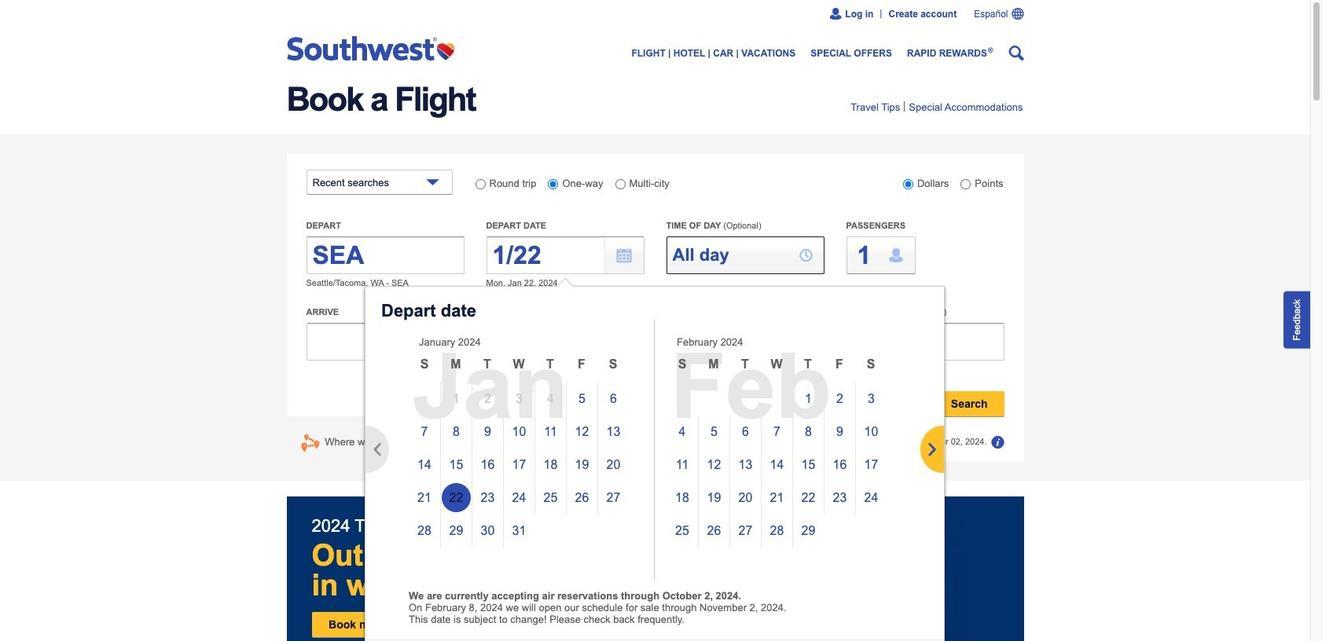 Task type: locate. For each thing, give the bounding box(es) containing it.
None radio
[[615, 179, 625, 189], [961, 179, 971, 189], [615, 179, 625, 189], [961, 179, 971, 189]]

monday cell
[[440, 350, 472, 383], [698, 350, 730, 383]]

1 thursday cell from the left
[[535, 350, 566, 383]]

friday cell for thursday cell associated with wednesday cell related to 2nd sunday cell
[[824, 350, 855, 383]]

1 horizontal spatial thursday cell
[[792, 350, 824, 383]]

1 friday cell from the left
[[566, 350, 598, 383]]

navigation
[[287, 28, 1024, 61]]

1 monday cell from the left
[[440, 350, 472, 383]]

thursday cell for wednesday cell related to 2nd sunday cell
[[792, 350, 824, 383]]

1 horizontal spatial monday cell
[[698, 350, 730, 383]]

1 horizontal spatial friday cell
[[824, 350, 855, 383]]

friday cell
[[566, 350, 598, 383], [824, 350, 855, 383]]

menu bar
[[287, 99, 1023, 114]]

1 horizontal spatial wednesday cell
[[761, 350, 792, 383]]

sunday cell
[[409, 350, 440, 383], [667, 350, 698, 383]]

0 horizontal spatial monday cell
[[440, 350, 472, 383]]

1 saturday cell from the left
[[598, 350, 629, 383]]

thursday cell
[[535, 350, 566, 383], [792, 350, 824, 383]]

banner
[[287, 0, 1024, 71]]

2 tuesday cell from the left
[[730, 350, 761, 383]]

2 thursday cell from the left
[[792, 350, 824, 383]]

0 horizontal spatial sunday cell
[[409, 350, 440, 383]]

2 monday cell from the left
[[698, 350, 730, 383]]

1 horizontal spatial sunday cell
[[667, 350, 698, 383]]

monday cell for second sunday cell from the right
[[440, 350, 472, 383]]

tuesday cell
[[472, 350, 503, 383], [730, 350, 761, 383]]

0 horizontal spatial thursday cell
[[535, 350, 566, 383]]

3 menu item from the left
[[909, 99, 1023, 113]]

menu item
[[851, 99, 900, 113], [900, 99, 909, 114], [909, 99, 1023, 113]]

2 wednesday cell from the left
[[761, 350, 792, 383]]

friday cell for thursday cell related to wednesday cell associated with second sunday cell from the right
[[566, 350, 598, 383]]

1 horizontal spatial saturday cell
[[855, 350, 887, 383]]

2 friday cell from the left
[[824, 350, 855, 383]]

saturday cell for wednesday cell associated with second sunday cell from the right
[[598, 350, 629, 383]]

0 horizontal spatial tuesday cell
[[472, 350, 503, 383]]

1 menu item from the left
[[851, 99, 900, 113]]

2 menu item from the left
[[900, 99, 909, 114]]

2 saturday cell from the left
[[855, 350, 887, 383]]

1 horizontal spatial tuesday cell
[[730, 350, 761, 383]]

0 horizontal spatial saturday cell
[[598, 350, 629, 383]]

wednesday cell
[[503, 350, 535, 383], [761, 350, 792, 383]]

0 horizontal spatial wednesday cell
[[503, 350, 535, 383]]

0 horizontal spatial friday cell
[[566, 350, 598, 383]]

None text field
[[306, 237, 464, 274], [306, 323, 464, 361], [306, 237, 464, 274], [306, 323, 464, 361]]

None radio
[[475, 179, 485, 189], [548, 179, 559, 189], [903, 179, 913, 189], [475, 179, 485, 189], [548, 179, 559, 189], [903, 179, 913, 189]]

wednesday cell for 2nd sunday cell
[[761, 350, 792, 383]]

Recent searches text field
[[306, 170, 452, 195]]

None text field
[[666, 237, 824, 274], [846, 323, 1004, 361], [666, 237, 824, 274], [846, 323, 1004, 361]]

1 wednesday cell from the left
[[503, 350, 535, 383]]

1 tuesday cell from the left
[[472, 350, 503, 383]]

saturday cell
[[598, 350, 629, 383], [855, 350, 887, 383]]



Task type: describe. For each thing, give the bounding box(es) containing it.
Passengers count. Opens flyout. text field
[[846, 237, 916, 274]]

southwest image
[[287, 50, 462, 64]]

1 sunday cell from the left
[[409, 350, 440, 383]]

monday cell for 2nd sunday cell
[[698, 350, 730, 383]]

Depart Date in mm/dd/yyyy format, valid dates from Jan 5, 2024 to Oct 2, 2024. To use a date picker press the down arrow. text field
[[486, 237, 644, 274]]

saturday cell for wednesday cell related to 2nd sunday cell
[[855, 350, 887, 383]]

2 sunday cell from the left
[[667, 350, 698, 383]]

wednesday cell for second sunday cell from the right
[[503, 350, 535, 383]]

thursday cell for wednesday cell associated with second sunday cell from the right
[[535, 350, 566, 383]]

tuesday cell for wednesday cell related to 2nd sunday cell
[[730, 350, 761, 383]]

tuesday cell for wednesday cell associated with second sunday cell from the right
[[472, 350, 503, 383]]



Task type: vqa. For each thing, say whether or not it's contained in the screenshot.
'Saturday' cell corresponding to 2nd Friday cell from the right
no



